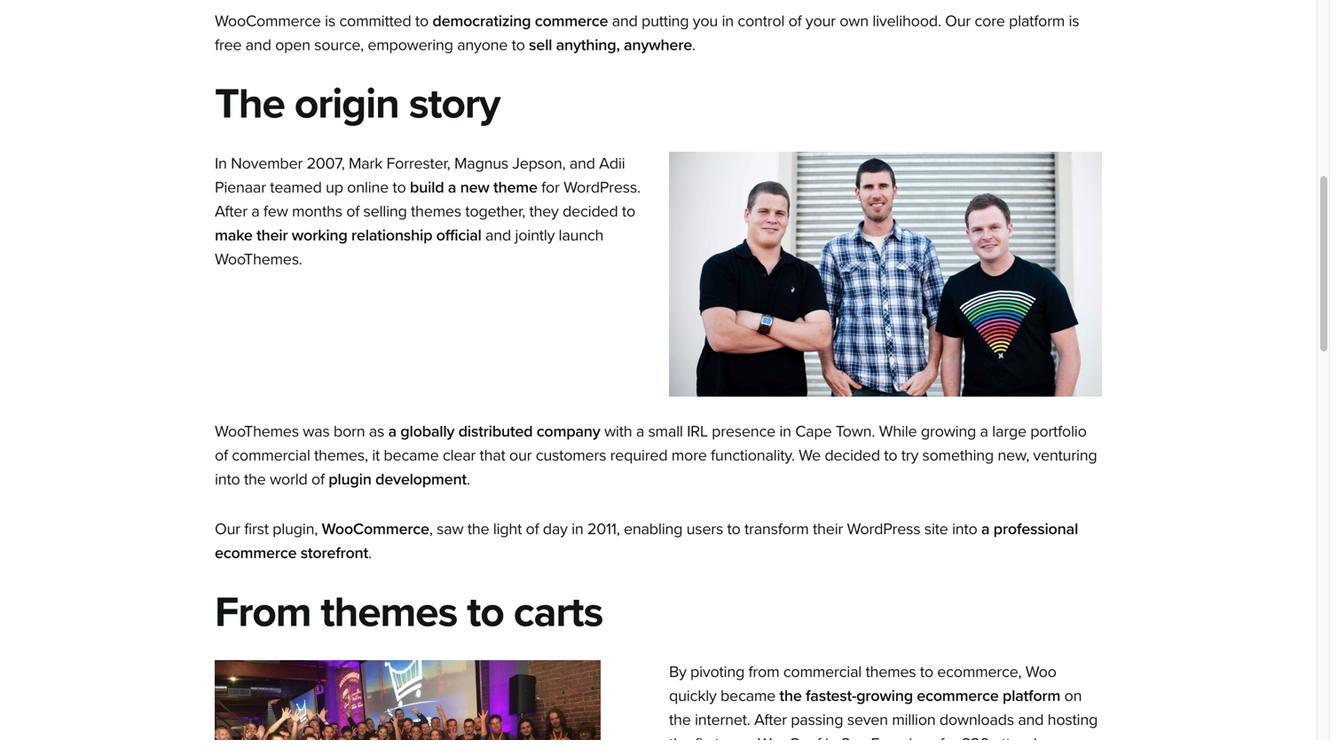 Task type: vqa. For each thing, say whether or not it's contained in the screenshot.
in within the on the internet. After passing seven million downloads and hosting the first-ever WooConf in San Francisco for 320 attendee
yes



Task type: locate. For each thing, give the bounding box(es) containing it.
after up the make
[[215, 202, 248, 221]]

growing up seven
[[857, 687, 913, 706]]

of down online
[[346, 202, 360, 221]]

1 vertical spatial decided
[[825, 446, 880, 465]]

platform right the core
[[1009, 11, 1065, 31]]

a inside a professional ecommerce storefront
[[982, 520, 990, 539]]

to up empowering
[[415, 11, 429, 31]]

1 vertical spatial for
[[940, 734, 959, 740]]

0 vertical spatial ecommerce
[[215, 544, 297, 563]]

themes down storefront
[[321, 587, 457, 638]]

in down passing
[[825, 734, 837, 740]]

of left your
[[789, 11, 802, 31]]

to up the fastest-growing ecommerce platform
[[920, 663, 934, 682]]

0 vertical spatial woocommerce
[[215, 11, 321, 31]]

commercial inside by pivoting from commercial themes to ecommerce, woo quickly became
[[784, 663, 862, 682]]

commercial down woothemes
[[232, 446, 310, 465]]

0 vertical spatial our
[[945, 11, 971, 31]]

your
[[806, 11, 836, 31]]

in left cape
[[780, 422, 792, 441]]

0 vertical spatial decided
[[563, 202, 618, 221]]

is
[[325, 11, 336, 31], [1069, 11, 1080, 31]]

anyone
[[457, 35, 508, 54]]

to left carts
[[467, 587, 504, 638]]

is up source,
[[325, 11, 336, 31]]

1 horizontal spatial became
[[721, 687, 776, 706]]

became inside 'with a small irl presence in cape town. while growing a large portfolio of commercial themes, it became clear that our customers required more functionality. we decided to try something new, venturing into the world of'
[[384, 446, 439, 465]]

a right with
[[636, 422, 644, 441]]

1 horizontal spatial growing
[[921, 422, 977, 441]]

and left adii
[[570, 154, 595, 173]]

ecommerce,
[[938, 663, 1022, 682]]

to
[[415, 11, 429, 31], [512, 35, 525, 54], [393, 178, 406, 197], [622, 202, 636, 221], [884, 446, 898, 465], [727, 520, 741, 539], [467, 587, 504, 638], [920, 663, 934, 682]]

and down 'together,' on the left of the page
[[486, 226, 511, 245]]

1 is from the left
[[325, 11, 336, 31]]

is right the core
[[1069, 11, 1080, 31]]

build a new theme
[[410, 178, 538, 197]]

1 vertical spatial ecommerce
[[917, 687, 999, 706]]

in inside the and putting you in control of your own livelihood. our core platform is free and open source, empowering anyone to
[[722, 11, 734, 31]]

to down wordpress.
[[622, 202, 636, 221]]

0 horizontal spatial commercial
[[232, 446, 310, 465]]

pienaar
[[215, 178, 266, 197]]

platform down woo
[[1003, 687, 1061, 706]]

is inside the and putting you in control of your own livelihood. our core platform is free and open source, empowering anyone to
[[1069, 11, 1080, 31]]

platform
[[1009, 11, 1065, 31], [1003, 687, 1061, 706]]

1 vertical spatial our
[[215, 520, 240, 539]]

. down clear
[[467, 470, 470, 489]]

working
[[292, 226, 348, 245]]

1 horizontal spatial ecommerce
[[917, 687, 999, 706]]

themes down build
[[411, 202, 462, 221]]

in inside 'with a small irl presence in cape town. while growing a large portfolio of commercial themes, it became clear that our customers required more functionality. we decided to try something new, venturing into the world of'
[[780, 422, 792, 441]]

became down woothemes was born as a globally distributed company at the bottom of the page
[[384, 446, 439, 465]]

0 horizontal spatial decided
[[563, 202, 618, 221]]

small
[[648, 422, 683, 441]]

ecommerce
[[215, 544, 297, 563], [917, 687, 999, 706]]

the left world
[[244, 470, 266, 489]]

0 horizontal spatial is
[[325, 11, 336, 31]]

we
[[799, 446, 821, 465]]

0 vertical spatial for
[[542, 178, 560, 197]]

for left '320'
[[940, 734, 959, 740]]

1 vertical spatial into
[[952, 520, 978, 539]]

1 horizontal spatial is
[[1069, 11, 1080, 31]]

from
[[749, 663, 780, 682]]

themes,
[[314, 446, 368, 465]]

. up from themes to carts
[[368, 544, 372, 563]]

our
[[945, 11, 971, 31], [215, 520, 240, 539]]

a left few
[[251, 202, 260, 221]]

ecommerce up downloads
[[917, 687, 999, 706]]

and inside on the internet. after passing seven million downloads and hosting the first-ever wooconf in san francisco for 320 attendee
[[1018, 710, 1044, 730]]

functionality.
[[711, 446, 795, 465]]

to left sell
[[512, 35, 525, 54]]

2 is from the left
[[1069, 11, 1080, 31]]

0 horizontal spatial after
[[215, 202, 248, 221]]

1 vertical spatial after
[[754, 710, 787, 730]]

and left hosting
[[1018, 710, 1044, 730]]

try
[[902, 446, 919, 465]]

0 horizontal spatial became
[[384, 446, 439, 465]]

the origin story
[[215, 79, 500, 130]]

the left first-
[[669, 734, 691, 740]]

of
[[789, 11, 802, 31], [346, 202, 360, 221], [215, 446, 228, 465], [311, 470, 325, 489], [526, 520, 539, 539]]

woocommerce up open
[[215, 11, 321, 31]]

0 vertical spatial .
[[692, 35, 696, 54]]

0 horizontal spatial for
[[542, 178, 560, 197]]

new
[[460, 178, 490, 197]]

0 vertical spatial into
[[215, 470, 240, 489]]

transform
[[745, 520, 809, 539]]

1 horizontal spatial after
[[754, 710, 787, 730]]

1 vertical spatial .
[[467, 470, 470, 489]]

by
[[669, 663, 687, 682]]

growing up the 'something'
[[921, 422, 977, 441]]

internet.
[[695, 710, 751, 730]]

day
[[543, 520, 568, 539]]

into right site
[[952, 520, 978, 539]]

something
[[923, 446, 994, 465]]

growing
[[921, 422, 977, 441], [857, 687, 913, 706]]

the fastest-growing ecommerce platform
[[780, 687, 1061, 706]]

to inside the and putting you in control of your own livelihood. our core platform is free and open source, empowering anyone to
[[512, 35, 525, 54]]

1 horizontal spatial woocommerce
[[322, 520, 429, 539]]

1 vertical spatial woocommerce
[[322, 520, 429, 539]]

distributed
[[459, 422, 533, 441]]

commercial inside 'with a small irl presence in cape town. while growing a large portfolio of commercial themes, it became clear that our customers required more functionality. we decided to try something new, venturing into the world of'
[[232, 446, 310, 465]]

and inside in november 2007, mark forrester, magnus jepson, and adii pienaar teamed up online to
[[570, 154, 595, 173]]

1 vertical spatial commercial
[[784, 663, 862, 682]]

theme
[[494, 178, 538, 197]]

jointly
[[515, 226, 555, 245]]

world
[[270, 470, 308, 489]]

became
[[384, 446, 439, 465], [721, 687, 776, 706]]

0 vertical spatial their
[[257, 226, 288, 245]]

while
[[879, 422, 917, 441]]

new,
[[998, 446, 1030, 465]]

for inside for wordpress. after a few months of selling themes together, they decided to make their working relationship official
[[542, 178, 560, 197]]

democratizing
[[433, 11, 531, 31]]

our left the core
[[945, 11, 971, 31]]

our inside the and putting you in control of your own livelihood. our core platform is free and open source, empowering anyone to
[[945, 11, 971, 31]]

0 vertical spatial became
[[384, 446, 439, 465]]

their right transform
[[813, 520, 843, 539]]

in right the 'you'
[[722, 11, 734, 31]]

a right as
[[388, 422, 397, 441]]

enabling
[[624, 520, 683, 539]]

decided
[[563, 202, 618, 221], [825, 446, 880, 465]]

and putting you in control of your own livelihood. our core platform is free and open source, empowering anyone to
[[215, 11, 1080, 54]]

. down the 'you'
[[692, 35, 696, 54]]

a right site
[[982, 520, 990, 539]]

decided down town.
[[825, 446, 880, 465]]

0 horizontal spatial .
[[368, 544, 372, 563]]

carts
[[514, 587, 603, 638]]

plugin development .
[[329, 470, 470, 489]]

irl
[[687, 422, 708, 441]]

ecommerce down first
[[215, 544, 297, 563]]

and
[[612, 11, 638, 31], [246, 35, 271, 54], [570, 154, 595, 173], [486, 226, 511, 245], [1018, 710, 1044, 730]]

1 horizontal spatial commercial
[[784, 663, 862, 682]]

for up the 'they'
[[542, 178, 560, 197]]

woocommerce up storefront
[[322, 520, 429, 539]]

a
[[448, 178, 456, 197], [251, 202, 260, 221], [388, 422, 397, 441], [636, 422, 644, 441], [980, 422, 989, 441], [982, 520, 990, 539]]

1 horizontal spatial our
[[945, 11, 971, 31]]

to inside in november 2007, mark forrester, magnus jepson, and adii pienaar teamed up online to
[[393, 178, 406, 197]]

sell anything, anywhere .
[[529, 35, 696, 54]]

0 vertical spatial platform
[[1009, 11, 1065, 31]]

teamed
[[270, 178, 322, 197]]

0 vertical spatial themes
[[411, 202, 462, 221]]

1 vertical spatial growing
[[857, 687, 913, 706]]

themes inside by pivoting from commercial themes to ecommerce, woo quickly became
[[866, 663, 916, 682]]

plugin,
[[273, 520, 318, 539]]

1 horizontal spatial their
[[813, 520, 843, 539]]

to inside for wordpress. after a few months of selling themes together, they decided to make their working relationship official
[[622, 202, 636, 221]]

.
[[692, 35, 696, 54], [467, 470, 470, 489], [368, 544, 372, 563]]

to left build
[[393, 178, 406, 197]]

1 vertical spatial became
[[721, 687, 776, 706]]

months
[[292, 202, 342, 221]]

0 vertical spatial growing
[[921, 422, 977, 441]]

0 horizontal spatial into
[[215, 470, 240, 489]]

their down few
[[257, 226, 288, 245]]

of inside for wordpress. after a few months of selling themes together, they decided to make their working relationship official
[[346, 202, 360, 221]]

the
[[244, 470, 266, 489], [468, 520, 489, 539], [780, 687, 802, 706], [669, 710, 691, 730], [669, 734, 691, 740]]

to left try
[[884, 446, 898, 465]]

0 horizontal spatial ecommerce
[[215, 544, 297, 563]]

decided up launch
[[563, 202, 618, 221]]

into
[[215, 470, 240, 489], [952, 520, 978, 539]]

0 vertical spatial after
[[215, 202, 248, 221]]

1 horizontal spatial for
[[940, 734, 959, 740]]

on the internet. after passing seven million downloads and hosting the first-ever wooconf in san francisco for 320 attendee
[[669, 687, 1098, 740]]

0 vertical spatial commercial
[[232, 446, 310, 465]]

commercial up fastest- on the right bottom
[[784, 663, 862, 682]]

1 horizontal spatial decided
[[825, 446, 880, 465]]

of right world
[[311, 470, 325, 489]]

2 vertical spatial themes
[[866, 663, 916, 682]]

fastest-
[[806, 687, 857, 706]]

with a small irl presence in cape town. while growing a large portfolio of commercial themes, it became clear that our customers required more functionality. we decided to try something new, venturing into the world of
[[215, 422, 1098, 489]]

themes
[[411, 202, 462, 221], [321, 587, 457, 638], [866, 663, 916, 682]]

plugin
[[329, 470, 372, 489]]

to right 'users'
[[727, 520, 741, 539]]

sell
[[529, 35, 552, 54]]

themes up the fastest-growing ecommerce platform
[[866, 663, 916, 682]]

the right saw
[[468, 520, 489, 539]]

after up wooconf
[[754, 710, 787, 730]]

empowering
[[368, 35, 453, 54]]

into down woothemes
[[215, 470, 240, 489]]

0 horizontal spatial their
[[257, 226, 288, 245]]

first
[[244, 520, 269, 539]]

woothemes was born as a globally distributed company
[[215, 422, 601, 441]]

origin
[[295, 79, 399, 130]]

adii
[[599, 154, 625, 173]]

jepson,
[[513, 154, 566, 173]]

after inside for wordpress. after a few months of selling themes together, they decided to make their working relationship official
[[215, 202, 248, 221]]

our left first
[[215, 520, 240, 539]]

became down from on the right bottom of the page
[[721, 687, 776, 706]]



Task type: describe. For each thing, give the bounding box(es) containing it.
clear
[[443, 446, 476, 465]]

pivoting
[[691, 663, 745, 682]]

2 vertical spatial .
[[368, 544, 372, 563]]

1 horizontal spatial .
[[467, 470, 470, 489]]

the inside 'with a small irl presence in cape town. while growing a large portfolio of commercial themes, it became clear that our customers required more functionality. we decided to try something new, venturing into the world of'
[[244, 470, 266, 489]]

committed
[[339, 11, 411, 31]]

by pivoting from commercial themes to ecommerce, woo quickly became
[[669, 663, 1057, 706]]

cape
[[796, 422, 832, 441]]

anything,
[[556, 35, 620, 54]]

and inside "and jointly launch woothemes."
[[486, 226, 511, 245]]

,
[[429, 520, 433, 539]]

first-
[[695, 734, 724, 740]]

company
[[537, 422, 601, 441]]

1 vertical spatial their
[[813, 520, 843, 539]]

0 horizontal spatial growing
[[857, 687, 913, 706]]

presence
[[712, 422, 776, 441]]

1 vertical spatial platform
[[1003, 687, 1061, 706]]

core
[[975, 11, 1005, 31]]

of down woothemes
[[215, 446, 228, 465]]

our first plugin, woocommerce , saw the light of day in 2011, enabling users to transform their wordpress site into
[[215, 520, 982, 539]]

1 vertical spatial themes
[[321, 587, 457, 638]]

into inside 'with a small irl presence in cape town. while growing a large portfolio of commercial themes, it became clear that our customers required more functionality. we decided to try something new, venturing into the world of'
[[215, 470, 240, 489]]

they
[[529, 202, 559, 221]]

a professional ecommerce storefront
[[215, 520, 1079, 563]]

ecommerce inside a professional ecommerce storefront
[[215, 544, 297, 563]]

downloads
[[940, 710, 1014, 730]]

0 horizontal spatial woocommerce
[[215, 11, 321, 31]]

in right day
[[572, 520, 584, 539]]

2 horizontal spatial .
[[692, 35, 696, 54]]

globally
[[401, 422, 455, 441]]

2011,
[[588, 520, 620, 539]]

decided inside for wordpress. after a few months of selling themes together, they decided to make their working relationship official
[[563, 202, 618, 221]]

wooconf
[[758, 734, 822, 740]]

online
[[347, 178, 389, 197]]

for inside on the internet. after passing seven million downloads and hosting the first-ever wooconf in san francisco for 320 attendee
[[940, 734, 959, 740]]

woo
[[1026, 663, 1057, 682]]

growing inside 'with a small irl presence in cape town. while growing a large portfolio of commercial themes, it became clear that our customers required more functionality. we decided to try something new, venturing into the world of'
[[921, 422, 977, 441]]

in inside on the internet. after passing seven million downloads and hosting the first-ever wooconf in san francisco for 320 attendee
[[825, 734, 837, 740]]

own
[[840, 11, 869, 31]]

became inside by pivoting from commercial themes to ecommerce, woo quickly became
[[721, 687, 776, 706]]

town.
[[836, 422, 875, 441]]

with
[[604, 422, 632, 441]]

320
[[962, 734, 990, 740]]

you
[[693, 11, 718, 31]]

to inside 'with a small irl presence in cape town. while growing a large portfolio of commercial themes, it became clear that our customers required more functionality. we decided to try something new, venturing into the world of'
[[884, 446, 898, 465]]

a inside for wordpress. after a few months of selling themes together, they decided to make their working relationship official
[[251, 202, 260, 221]]

required
[[610, 446, 668, 465]]

build
[[410, 178, 444, 197]]

site
[[925, 520, 948, 539]]

2007,
[[307, 154, 345, 173]]

official
[[436, 226, 482, 245]]

the up passing
[[780, 687, 802, 706]]

born
[[334, 422, 365, 441]]

in november 2007, mark forrester, magnus jepson, and adii pienaar teamed up online to
[[215, 154, 625, 197]]

san
[[841, 734, 867, 740]]

the
[[215, 79, 285, 130]]

woothemes.
[[215, 250, 302, 269]]

from
[[215, 587, 311, 638]]

the down quickly
[[669, 710, 691, 730]]

1 horizontal spatial into
[[952, 520, 978, 539]]

in
[[215, 154, 227, 173]]

make
[[215, 226, 253, 245]]

decided inside 'with a small irl presence in cape town. while growing a large portfolio of commercial themes, it became clear that our customers required more functionality. we decided to try something new, venturing into the world of'
[[825, 446, 880, 465]]

launch
[[559, 226, 604, 245]]

wordpress.
[[564, 178, 641, 197]]

more
[[672, 446, 707, 465]]

of inside the and putting you in control of your own livelihood. our core platform is free and open source, empowering anyone to
[[789, 11, 802, 31]]

after inside on the internet. after passing seven million downloads and hosting the first-ever wooconf in san francisco for 320 attendee
[[754, 710, 787, 730]]

a left "new"
[[448, 178, 456, 197]]

to inside by pivoting from commercial themes to ecommerce, woo quickly became
[[920, 663, 934, 682]]

storefront
[[301, 544, 368, 563]]

ever
[[724, 734, 754, 740]]

wordpress
[[847, 520, 921, 539]]

story
[[409, 79, 500, 130]]

magnus
[[454, 154, 509, 173]]

free
[[215, 35, 242, 54]]

professional
[[994, 520, 1079, 539]]

mark
[[349, 154, 383, 173]]

passing
[[791, 710, 844, 730]]

woocommerce is committed to democratizing commerce
[[215, 11, 608, 31]]

their inside for wordpress. after a few months of selling themes together, they decided to make their working relationship official
[[257, 226, 288, 245]]

november
[[231, 154, 303, 173]]

selling
[[363, 202, 407, 221]]

of left day
[[526, 520, 539, 539]]

from themes to carts
[[215, 587, 603, 638]]

light
[[493, 520, 522, 539]]

a left large
[[980, 422, 989, 441]]

putting
[[642, 11, 689, 31]]

and up the sell anything, anywhere .
[[612, 11, 638, 31]]

relationship
[[351, 226, 433, 245]]

francisco
[[871, 734, 936, 740]]

large
[[993, 422, 1027, 441]]

was
[[303, 422, 330, 441]]

and right 'free'
[[246, 35, 271, 54]]

platform inside the and putting you in control of your own livelihood. our core platform is free and open source, empowering anyone to
[[1009, 11, 1065, 31]]

and jointly launch woothemes.
[[215, 226, 604, 269]]

venturing
[[1034, 446, 1098, 465]]

quickly
[[669, 687, 717, 706]]

few
[[264, 202, 288, 221]]

themes inside for wordpress. after a few months of selling themes together, they decided to make their working relationship official
[[411, 202, 462, 221]]

the woo team at wooconf in san francisco, ca. image
[[215, 660, 601, 740]]

a photograph of woothemes co-founders adii, magnus, and mark. image
[[669, 152, 1102, 397]]

on
[[1065, 687, 1082, 706]]

commerce
[[535, 11, 608, 31]]

together,
[[465, 202, 526, 221]]

saw
[[437, 520, 464, 539]]

0 horizontal spatial our
[[215, 520, 240, 539]]

hosting
[[1048, 710, 1098, 730]]

that
[[480, 446, 506, 465]]



